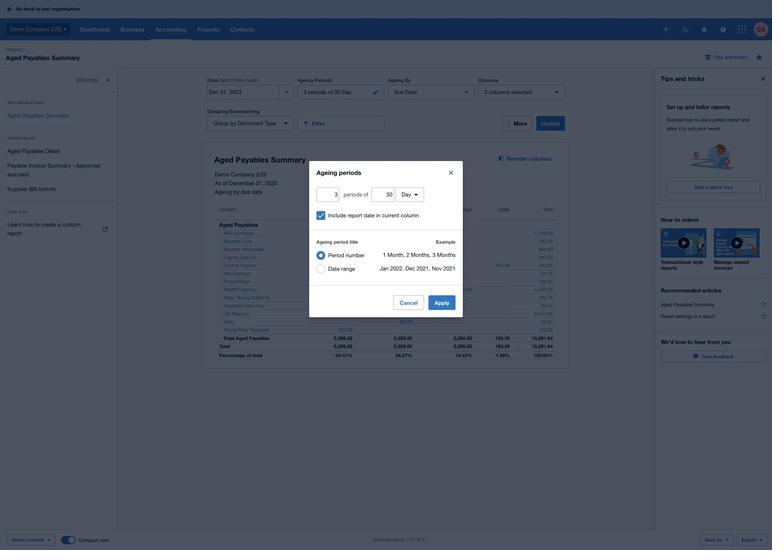 Task type: locate. For each thing, give the bounding box(es) containing it.
1 vertical spatial xero
[[224, 319, 233, 325]]

ageing up ageing periods field in the left top of the page
[[317, 169, 337, 176]]

1 17 from the left
[[410, 537, 416, 543]]

Ageing Periods field
[[317, 188, 339, 202]]

company down the go back to last organisation link
[[26, 26, 50, 32]]

3 days from the left
[[462, 207, 472, 212]]

1 2,644.60 from the left
[[334, 311, 353, 317]]

company
[[26, 26, 50, 32], [231, 171, 255, 178]]

to inside co banner
[[36, 6, 41, 12]]

0 horizontal spatial 1,150.00
[[334, 231, 353, 236]]

of down periods
[[328, 89, 333, 95]]

ageing inside demo company (us) as of december 31, 2023 ageing by due date
[[215, 189, 232, 195]]

of left total
[[247, 353, 251, 358]]

date inside ageing periods dialog
[[364, 212, 375, 219]]

1 horizontal spatial 840.00 link
[[534, 246, 558, 253]]

unpaid
[[734, 259, 749, 265]]

(us) up 31,
[[256, 171, 267, 178]]

bill
[[29, 186, 37, 192]]

1 horizontal spatial 840.00
[[539, 247, 553, 252]]

2022,
[[390, 265, 404, 272]]

summary for left aged payables summary link
[[46, 112, 69, 119]]

1 horizontal spatial day
[[402, 191, 411, 198]]

preset
[[713, 117, 726, 123]]

1 horizontal spatial 29.00 link
[[537, 319, 558, 326]]

company up december
[[231, 171, 255, 178]]

of right as
[[223, 180, 228, 186]]

0 horizontal spatial in
[[376, 212, 381, 219]]

periods inside button
[[308, 89, 327, 95]]

manage unpaid invoices
[[714, 259, 749, 271]]

0 horizontal spatial 125.03
[[338, 327, 353, 333]]

reports up the recommended
[[661, 265, 678, 271]]

3 left months
[[433, 252, 436, 258]]

2 10,291.84 from the top
[[532, 343, 553, 349]]

to left create at the left of page
[[35, 222, 40, 228]]

learn left "more"
[[7, 209, 18, 214]]

1 vertical spatial how
[[23, 222, 33, 228]]

a inside button
[[706, 184, 709, 190]]

1 vertical spatial columns
[[529, 155, 552, 162]]

1 vertical spatial by
[[234, 189, 240, 195]]

54.13 link up 4,500.00
[[537, 270, 558, 278]]

report inside learn how to create a custom report
[[7, 230, 22, 237]]

1 vertical spatial aged payables summary
[[661, 302, 715, 308]]

1 vertical spatial learn
[[7, 222, 21, 228]]

company for demo company (us) as of december 31, 2023 ageing by due date
[[231, 171, 255, 178]]

1,150.00 link
[[330, 230, 357, 237], [530, 230, 558, 237]]

1 horizontal spatial 163.56 link
[[534, 262, 558, 269]]

end
[[221, 78, 229, 83]]

svg image
[[7, 7, 12, 12], [739, 26, 746, 33], [683, 27, 688, 32], [702, 27, 707, 32], [721, 27, 726, 32]]

1 left month,
[[383, 252, 386, 258]]

0 vertical spatial tailor
[[697, 104, 710, 110]]

0 horizontal spatial demo
[[10, 26, 24, 32]]

to right love
[[688, 339, 693, 345]]

a
[[709, 117, 712, 123], [706, 184, 709, 190], [58, 222, 61, 228], [699, 314, 702, 319]]

1 horizontal spatial 125.03 link
[[534, 327, 558, 334]]

2 840.00 link from the left
[[534, 246, 558, 253]]

1
[[328, 207, 331, 212], [383, 252, 386, 258]]

29.00 down "59.54" link
[[541, 319, 553, 325]]

1 horizontal spatial company
[[231, 171, 255, 178]]

net connect link
[[215, 270, 255, 278]]

0 horizontal spatial how
[[23, 222, 33, 228]]

columns
[[478, 77, 499, 83]]

0 vertical spatial (us)
[[51, 26, 61, 32]]

percentage of total
[[219, 353, 263, 358]]

2 horizontal spatial date
[[406, 89, 417, 95]]

1,150.00
[[334, 231, 353, 236], [535, 231, 553, 236]]

payables up the invoice at the top left
[[22, 148, 44, 154]]

a right create at the left of page
[[58, 222, 61, 228]]

2 1,150.00 link from the left
[[530, 230, 558, 237]]

save as
[[705, 537, 723, 543]]

0 horizontal spatial 130.00 link
[[334, 238, 357, 245]]

1 108.60 from the left
[[338, 279, 353, 284]]

Report title field
[[213, 152, 481, 168]]

due
[[394, 89, 404, 95]]

reports up aged payables detail
[[22, 136, 35, 140]]

1 horizontal spatial 125.03
[[539, 327, 553, 333]]

0 horizontal spatial tricks
[[688, 75, 705, 82]]

bayside wholesale
[[224, 247, 264, 252]]

company inside demo company (us) as of december 31, 2023 ageing by due date
[[231, 171, 255, 178]]

young bros transport link
[[215, 327, 274, 334]]

days for 31 - 60 days
[[402, 207, 412, 212]]

1 vertical spatial periods
[[339, 169, 362, 176]]

and inside tips and tricks button
[[725, 54, 734, 60]]

245.38 link
[[534, 294, 558, 302]]

1 horizontal spatial 3
[[433, 252, 436, 258]]

2023
[[265, 180, 277, 186]]

- inside 'button'
[[332, 207, 334, 212]]

0 horizontal spatial tips
[[661, 75, 674, 82]]

2 130.00 link from the left
[[534, 238, 558, 245]]

0 vertical spatial aged payables summary link
[[0, 108, 117, 123]]

0 vertical spatial day
[[342, 89, 352, 95]]

1 vertical spatial tricks
[[688, 75, 705, 82]]

0 horizontal spatial tailor
[[667, 126, 678, 131]]

0 horizontal spatial 840.00
[[338, 247, 353, 252]]

columns inside button
[[529, 155, 552, 162]]

give
[[702, 354, 712, 360]]

columns right reorder
[[529, 155, 552, 162]]

summary inside payable invoice summary - approved and paid
[[47, 163, 71, 169]]

date inside ageing periods dialog
[[328, 266, 340, 272]]

current
[[382, 212, 400, 219]]

hear
[[695, 339, 706, 345]]

date down period
[[328, 266, 340, 272]]

jan 2022, dec 2021, nov 2021
[[380, 265, 456, 272]]

0 horizontal spatial 163.56 link
[[491, 262, 515, 269]]

2 vertical spatial periods
[[344, 191, 362, 198]]

2 5,599.28 from the top
[[334, 343, 353, 349]]

date right due
[[406, 89, 417, 95]]

organisation
[[51, 6, 80, 12]]

1,150.00 up period
[[334, 231, 353, 236]]

1 vertical spatial tips and tricks
[[661, 75, 705, 82]]

2 horizontal spatial 3
[[485, 89, 488, 95]]

1 horizontal spatial 1
[[383, 252, 386, 258]]

columns for reorder
[[529, 155, 552, 162]]

as
[[717, 537, 723, 543]]

2 108.60 link from the left
[[534, 278, 558, 286]]

state
[[224, 295, 235, 301]]

in left 31
[[376, 212, 381, 219]]

aged payables summary for left aged payables summary link
[[7, 112, 69, 119]]

periods of field
[[372, 188, 394, 202]]

0 horizontal spatial date
[[207, 77, 218, 83]]

demo inside demo company (us) as of december 31, 2023 ageing by due date
[[215, 171, 230, 178]]

reports up preset
[[712, 104, 731, 110]]

1 840.00 from the left
[[338, 247, 353, 252]]

payables down reports link
[[23, 54, 50, 62]]

reports inside transactional style reports
[[661, 265, 678, 271]]

19.43%
[[456, 353, 472, 358]]

4,500.00
[[535, 287, 553, 293]]

swanston security
[[224, 303, 264, 309]]

summary for right aged payables summary link
[[694, 302, 715, 308]]

reorder columns button
[[493, 151, 558, 166]]

125.03 up 54.41%
[[338, 327, 353, 333]]

report output element
[[215, 202, 558, 360]]

1 vertical spatial (us)
[[256, 171, 267, 178]]

periods for 3
[[308, 89, 327, 95]]

3 periods of 30 day button
[[298, 85, 384, 100]]

130.00 for 1st 130.00 link from left
[[338, 239, 353, 244]]

supplier bill activity link
[[0, 182, 117, 197]]

supplier
[[7, 186, 28, 192]]

3 down ageing periods
[[304, 89, 307, 95]]

columns
[[489, 89, 510, 95], [529, 155, 552, 162]]

242.00 up range in the top of the page
[[338, 255, 353, 260]]

insert content
[[12, 537, 44, 543]]

0 horizontal spatial 29.00
[[401, 319, 412, 325]]

demo up as
[[215, 171, 230, 178]]

1 horizontal spatial tricks
[[735, 54, 748, 60]]

0 vertical spatial how
[[684, 117, 693, 123]]

learn inside learn how to create a custom report
[[7, 222, 21, 228]]

summary down aged payables detail 'link' in the left top of the page
[[47, 163, 71, 169]]

2 840.00 from the left
[[539, 247, 553, 252]]

summary up select settings in a report link at the bottom right of the page
[[694, 302, 715, 308]]

ageing left by
[[388, 77, 404, 83]]

bayside for bayside club
[[224, 239, 241, 244]]

capital cab co link
[[215, 254, 261, 261]]

1 down ageing periods field in the left top of the page
[[328, 207, 331, 212]]

1 horizontal spatial 130.00 link
[[534, 238, 558, 245]]

1 inside 'button'
[[328, 207, 331, 212]]

0 vertical spatial 2,529.00
[[394, 335, 412, 341]]

17 right 1-
[[422, 537, 428, 543]]

suit
[[688, 126, 696, 131]]

0 horizontal spatial 242.00
[[338, 255, 353, 260]]

of left periods of field at the top
[[364, 191, 369, 198]]

1 2,529.00 from the top
[[394, 335, 412, 341]]

1 learn from the top
[[7, 209, 18, 214]]

how
[[684, 117, 693, 123], [23, 222, 33, 228]]

242.00 link up range in the top of the page
[[334, 254, 357, 261]]

of inside 3 periods of 30 day button
[[328, 89, 333, 95]]

1 54.13 from the left
[[341, 271, 353, 276]]

(us) inside demo company (us) as of december 31, 2023 ageing by due date
[[256, 171, 267, 178]]

0 vertical spatial 1
[[328, 207, 331, 212]]

ageing by
[[388, 77, 411, 83]]

0 vertical spatial bayside
[[224, 239, 241, 244]]

- link
[[406, 230, 417, 237], [466, 230, 477, 237], [504, 230, 515, 237], [466, 238, 477, 245], [504, 238, 515, 245], [406, 246, 417, 253], [466, 246, 477, 253], [504, 246, 515, 253], [406, 254, 417, 261], [466, 254, 477, 261], [504, 254, 515, 261], [346, 262, 357, 269], [406, 262, 417, 269], [466, 262, 477, 269], [406, 270, 417, 278], [466, 270, 477, 278], [504, 270, 515, 278], [406, 278, 417, 286], [466, 278, 477, 286], [504, 278, 515, 286], [504, 286, 515, 294], [406, 294, 417, 302], [466, 294, 477, 302], [504, 294, 515, 302], [406, 302, 417, 310], [466, 302, 477, 310], [504, 302, 515, 310], [406, 310, 417, 318], [466, 310, 477, 318], [504, 310, 515, 318], [346, 319, 357, 326], [466, 319, 477, 326], [504, 319, 515, 326], [406, 327, 417, 334], [466, 327, 477, 334], [504, 327, 515, 334]]

to for learn how to create a custom report
[[35, 222, 40, 228]]

(us) inside "popup button"
[[51, 26, 61, 32]]

how up suit
[[684, 117, 693, 123]]

treasury
[[232, 311, 249, 317]]

summary down minimize 'button' at the top left of the page
[[46, 112, 69, 119]]

day up filter button
[[342, 89, 352, 95]]

130.00 down total button
[[539, 239, 553, 244]]

2,000.00 for total
[[454, 343, 472, 349]]

29.00 link down "59.54" link
[[537, 319, 558, 326]]

authority
[[251, 295, 270, 301]]

1 1,150.00 from the left
[[334, 231, 353, 236]]

aged payables summary link
[[0, 108, 117, 123], [661, 299, 767, 311]]

periods down ageing periods
[[308, 89, 327, 95]]

0 horizontal spatial columns
[[489, 89, 510, 95]]

aged payables summary down xero standard report
[[7, 112, 69, 119]]

54.13 link
[[336, 270, 357, 278], [537, 270, 558, 278]]

10,291.84 for total aged payables
[[532, 335, 553, 341]]

130.00 up period number
[[338, 239, 353, 244]]

1 horizontal spatial 108.60 link
[[534, 278, 558, 286]]

1 horizontal spatial tailor
[[697, 104, 710, 110]]

0 horizontal spatial 2,644.60 link
[[330, 310, 357, 318]]

4,500.00 link
[[530, 286, 558, 294]]

svg image
[[664, 27, 669, 31], [63, 28, 67, 30]]

2 54.13 from the left
[[541, 271, 553, 276]]

how for explore
[[684, 117, 693, 123]]

0 vertical spatial in
[[376, 212, 381, 219]]

title
[[350, 239, 358, 245]]

1,150.00 link up period
[[330, 230, 357, 237]]

0 horizontal spatial reports
[[22, 136, 35, 140]]

more
[[514, 120, 528, 127]]

125.03
[[338, 327, 353, 333], [539, 327, 553, 333]]

17 right items
[[410, 537, 416, 543]]

1 vertical spatial 2,000.00
[[454, 335, 472, 341]]

co button
[[754, 18, 773, 40]]

ageing left period
[[317, 239, 333, 245]]

0 vertical spatial periods
[[308, 89, 327, 95]]

insert content button
[[7, 534, 55, 546]]

central copiers
[[224, 263, 257, 268]]

1 days from the left
[[342, 207, 353, 212]]

2,000.00 link
[[449, 286, 477, 294]]

by
[[405, 77, 411, 83]]

of left this
[[230, 78, 234, 83]]

xero left standard
[[7, 100, 16, 105]]

242.00 link up 4,500.00
[[534, 254, 558, 261]]

contact
[[219, 207, 236, 212]]

company inside "popup button"
[[26, 26, 50, 32]]

how-to videos
[[661, 216, 699, 223]]

2 29.00 from the left
[[541, 319, 553, 325]]

0 horizontal spatial 130.00
[[338, 239, 353, 244]]

125.03 link up 54.41%
[[334, 327, 357, 334]]

demo inside "popup button"
[[10, 26, 24, 32]]

ageing for ageing periods
[[317, 169, 337, 176]]

0 horizontal spatial 1
[[328, 207, 331, 212]]

periods for ageing
[[339, 169, 362, 176]]

aged payables summary up select settings in a report on the bottom right
[[661, 302, 715, 308]]

a right use
[[709, 117, 712, 123]]

type
[[265, 120, 276, 126]]

to inside learn how to create a custom report
[[35, 222, 40, 228]]

learn down learn more
[[7, 222, 21, 228]]

2 vertical spatial 2,000.00
[[454, 343, 472, 349]]

how inside learn how to create a custom report
[[23, 222, 33, 228]]

1 inside ageing periods dialog
[[383, 252, 386, 258]]

percentage
[[219, 353, 245, 358]]

1 month, 2 months, 3 months
[[383, 252, 456, 258]]

ageing period title
[[317, 239, 358, 245]]

31 - 60 days button
[[357, 202, 417, 220]]

days inside 61 - 90 days button
[[462, 207, 472, 212]]

2 bayside from the top
[[224, 247, 241, 252]]

how down "more"
[[23, 222, 33, 228]]

supplier bill activity
[[7, 186, 56, 192]]

day inside button
[[342, 89, 352, 95]]

tricks inside button
[[735, 54, 748, 60]]

2,644.60 link
[[330, 310, 357, 318], [530, 310, 558, 318]]

3 periods of 30 day
[[304, 89, 352, 95]]

and inside explore how to use a preset report and tailor it to suit your needs
[[742, 117, 750, 123]]

(us) for demo company (us)
[[51, 26, 61, 32]]

0 vertical spatial date
[[207, 77, 218, 83]]

demo for demo company (us) as of december 31, 2023 ageing by due date
[[215, 171, 230, 178]]

set
[[667, 104, 676, 110]]

2 130.00 from the left
[[539, 239, 553, 244]]

learn how to create a custom report
[[7, 222, 81, 237]]

30 up filter button
[[335, 89, 341, 95]]

108.60 link up 4,500.00
[[534, 278, 558, 286]]

0 horizontal spatial 54.13
[[341, 271, 353, 276]]

1 horizontal spatial 130.00
[[539, 239, 553, 244]]

report right include
[[348, 212, 362, 219]]

2 2,529.00 from the top
[[394, 343, 412, 349]]

your
[[697, 126, 707, 131]]

0 horizontal spatial tips and tricks
[[661, 75, 705, 82]]

0 vertical spatial by
[[230, 120, 236, 126]]

1 vertical spatial in
[[694, 314, 698, 319]]

0 horizontal spatial company
[[26, 26, 50, 32]]

xero inside report output element
[[224, 319, 233, 325]]

payables inside 'link'
[[22, 148, 44, 154]]

state taxing authority link
[[215, 294, 275, 302]]

3
[[304, 89, 307, 95], [485, 89, 488, 95], [433, 252, 436, 258]]

1 horizontal spatial xero
[[224, 319, 233, 325]]

minimize button
[[0, 73, 117, 88]]

0 horizontal spatial 125.03 link
[[334, 327, 357, 334]]

1 vertical spatial date
[[406, 89, 417, 95]]

0 horizontal spatial svg image
[[63, 28, 67, 30]]

1 horizontal spatial 1,150.00
[[535, 231, 553, 236]]

by inside popup button
[[230, 120, 236, 126]]

1 horizontal spatial date
[[328, 266, 340, 272]]

0 horizontal spatial 2,644.60
[[334, 311, 353, 317]]

1 horizontal spatial 17
[[422, 537, 428, 543]]

2 days from the left
[[402, 207, 412, 212]]

payables inside reports aged payables summary
[[23, 54, 50, 62]]

1 vertical spatial company
[[231, 171, 255, 178]]

2 125.03 from the left
[[539, 327, 553, 333]]

5,599.28
[[334, 335, 353, 341], [334, 343, 353, 349]]

0 vertical spatial aged payables summary
[[7, 112, 69, 119]]

2 54.13 link from the left
[[537, 270, 558, 278]]

1 242.00 link from the left
[[334, 254, 357, 261]]

bayside down abc
[[224, 239, 241, 244]]

aged down related
[[7, 148, 20, 154]]

to left use
[[695, 117, 699, 123]]

date inside due date popup button
[[406, 89, 417, 95]]

1 horizontal spatial 242.00 link
[[534, 254, 558, 261]]

29.00 link down cancel button
[[396, 319, 417, 326]]

1 horizontal spatial tips
[[714, 54, 724, 60]]

as
[[215, 180, 221, 186]]

1 130.00 from the left
[[338, 239, 353, 244]]

months
[[437, 252, 456, 258]]

date left 31
[[364, 212, 375, 219]]

0 vertical spatial total
[[543, 207, 553, 212]]

2 125.03 link from the left
[[534, 327, 558, 334]]

1 horizontal spatial 2,644.60
[[535, 311, 553, 317]]

1 10,291.84 from the top
[[532, 335, 553, 341]]

days for 1 - 30 days
[[342, 207, 353, 212]]

30 down ageing periods field in the left top of the page
[[335, 207, 341, 212]]

detail
[[46, 148, 60, 154]]

1 horizontal spatial (us)
[[256, 171, 267, 178]]

learn for learn how to create a custom report
[[7, 222, 21, 228]]

1 horizontal spatial svg image
[[664, 27, 669, 31]]

summary up minimize 'button' at the top left of the page
[[52, 54, 80, 62]]

1 125.03 from the left
[[338, 327, 353, 333]]

1,150.00 down total button
[[535, 231, 553, 236]]

0 vertical spatial company
[[26, 26, 50, 32]]

840.00 for 1st "840.00" link from the right
[[539, 247, 553, 252]]

bayside
[[224, 239, 241, 244], [224, 247, 241, 252]]

report right preset
[[728, 117, 740, 123]]

days right '90'
[[462, 207, 472, 212]]

tips inside button
[[714, 54, 724, 60]]

2 learn from the top
[[7, 222, 21, 228]]

2 1,150.00 from the left
[[535, 231, 553, 236]]

2 242.00 from the left
[[539, 255, 553, 260]]

1 130.00 link from the left
[[334, 238, 357, 245]]

periods
[[315, 77, 332, 83]]

by left due
[[234, 189, 240, 195]]

security
[[246, 303, 264, 309]]

1 bayside from the top
[[224, 239, 241, 244]]

in right the settings
[[694, 314, 698, 319]]

svg image inside demo company (us) "popup button"
[[63, 28, 67, 30]]

0 horizontal spatial 108.60 link
[[334, 278, 357, 286]]

date inside demo company (us) as of december 31, 2023 ageing by due date
[[252, 189, 263, 195]]

0 horizontal spatial 108.60
[[338, 279, 353, 284]]

108.60 up 4,500.00
[[539, 279, 553, 284]]

of inside demo company (us) as of december 31, 2023 ageing by due date
[[223, 180, 228, 186]]

ageing left periods
[[298, 77, 313, 83]]

a inside explore how to use a preset report and tailor it to suit your needs
[[709, 117, 712, 123]]

total inside button
[[543, 207, 553, 212]]

periods down report title field
[[339, 169, 362, 176]]

2 2,000.00 from the top
[[454, 335, 472, 341]]

report inside ageing periods dialog
[[348, 212, 362, 219]]

days inside 1 - 30 days 'button'
[[342, 207, 353, 212]]

tailor up use
[[697, 104, 710, 110]]

to left last
[[36, 6, 41, 12]]

0 vertical spatial tricks
[[735, 54, 748, 60]]

54.13 down period number
[[341, 271, 353, 276]]

day inside popup button
[[402, 191, 411, 198]]

3 inside button
[[304, 89, 307, 95]]

contact button
[[215, 202, 301, 220]]

1 vertical spatial day
[[402, 191, 411, 198]]

2,000.00 for total aged payables
[[454, 335, 472, 341]]

1 horizontal spatial reports
[[661, 265, 678, 271]]

days right 60
[[402, 207, 412, 212]]

date down 31,
[[252, 189, 263, 195]]

periods
[[308, 89, 327, 95], [339, 169, 362, 176], [344, 191, 362, 198]]

tailor left it at the top of page
[[667, 126, 678, 131]]

1 29.00 link from the left
[[396, 319, 417, 326]]

learn for learn more
[[7, 209, 18, 214]]

apply button
[[429, 295, 456, 310]]

54.13
[[341, 271, 353, 276], [541, 271, 553, 276]]

3 2,000.00 from the top
[[454, 343, 472, 349]]

108.60 for second 108.60 link from left
[[539, 279, 553, 284]]

29.00
[[401, 319, 412, 325], [541, 319, 553, 325]]

us treasury
[[224, 311, 249, 317]]

1 vertical spatial demo
[[215, 171, 230, 178]]

demo down go
[[10, 26, 24, 32]]

0 horizontal spatial 242.00 link
[[334, 254, 357, 261]]

54.41%
[[336, 353, 353, 358]]

taxing
[[236, 295, 250, 301]]

reports aged payables summary
[[6, 47, 80, 62]]

0 vertical spatial 30
[[335, 89, 341, 95]]

2 108.60 from the left
[[539, 279, 553, 284]]

save
[[705, 537, 716, 543]]

1 horizontal spatial 108.60
[[539, 279, 553, 284]]

days inside 31 - 60 days button
[[402, 207, 412, 212]]

1 horizontal spatial columns
[[529, 155, 552, 162]]

days down periods of
[[342, 207, 353, 212]]

include report date in current column
[[328, 212, 419, 219]]

xero down the us on the left of page
[[224, 319, 233, 325]]

0 vertical spatial reports
[[712, 104, 731, 110]]

1 242.00 from the left
[[338, 255, 353, 260]]

activity
[[38, 186, 56, 192]]

of inside date : end of this month
[[230, 78, 234, 83]]

how inside explore how to use a preset report and tailor it to suit your needs
[[684, 117, 693, 123]]

by down 'grouping/summarizing' at the top left of page
[[230, 120, 236, 126]]

2 17 from the left
[[422, 537, 428, 543]]

(us) down go back to last organisation
[[51, 26, 61, 32]]

period number
[[328, 252, 365, 258]]

columns down columns
[[489, 89, 510, 95]]

0 vertical spatial learn
[[7, 209, 18, 214]]

5,599.28 for total aged payables
[[334, 335, 353, 341]]

1 5,599.28 from the top
[[334, 335, 353, 341]]

a inside learn how to create a custom report
[[58, 222, 61, 228]]

54.13 up 4,500.00
[[541, 271, 553, 276]]

2 horizontal spatial days
[[462, 207, 472, 212]]

1 horizontal spatial 1,150.00 link
[[530, 230, 558, 237]]

periods up 1 - 30 days at the left top
[[344, 191, 362, 198]]

125.03 link down "59.54" link
[[534, 327, 558, 334]]



Task type: vqa. For each thing, say whether or not it's contained in the screenshot.


Task type: describe. For each thing, give the bounding box(es) containing it.
(us) for demo company (us) as of december 31, 2023 ageing by due date
[[256, 171, 267, 178]]

of inside report output element
[[247, 353, 251, 358]]

it
[[679, 126, 681, 131]]

co
[[757, 26, 766, 32]]

aged down bros
[[236, 335, 248, 341]]

and inside payable invoice summary - approved and paid
[[7, 171, 17, 178]]

2 horizontal spatial reports
[[712, 104, 731, 110]]

back
[[24, 6, 35, 12]]

report right the settings
[[703, 314, 716, 319]]

1 vertical spatial total
[[224, 335, 235, 341]]

aged up abc
[[219, 222, 233, 228]]

manage unpaid invoices button
[[714, 228, 760, 271]]

2 29.00 link from the left
[[537, 319, 558, 326]]

to right it at the top of page
[[683, 126, 687, 131]]

give feedback button
[[661, 351, 767, 362]]

more button
[[504, 116, 532, 131]]

to for go back to last organisation
[[36, 6, 41, 12]]

2 242.00 link from the left
[[534, 254, 558, 261]]

report right standard
[[34, 100, 44, 105]]

svg image inside the go back to last organisation link
[[7, 7, 12, 12]]

date for :
[[207, 77, 218, 83]]

to for explore how to use a preset report and tailor it to suit your needs
[[695, 117, 699, 123]]

1 29.00 from the left
[[401, 319, 412, 325]]

tips and tricks button
[[701, 51, 752, 63]]

a right the settings
[[699, 314, 702, 319]]

connect
[[233, 271, 251, 276]]

view
[[100, 538, 109, 543]]

1 for 1 month, 2 months, 3 months
[[383, 252, 386, 258]]

1 1,150.00 link from the left
[[330, 230, 357, 237]]

how-
[[661, 216, 675, 223]]

state taxing authority
[[224, 295, 270, 301]]

108.60 for 2nd 108.60 link from the right
[[338, 279, 353, 284]]

save as button
[[700, 534, 734, 546]]

group by document type button
[[207, 116, 294, 131]]

how for learn
[[23, 222, 33, 228]]

- inside payable invoice summary - approved and paid
[[73, 163, 75, 169]]

2,529.00 for total
[[394, 343, 412, 349]]

10,291.84 for total
[[532, 343, 553, 349]]

54.13 for second 54.13 link from right
[[341, 271, 353, 276]]

nov
[[432, 265, 442, 272]]

central
[[224, 263, 239, 268]]

update
[[542, 120, 561, 127]]

bayside for bayside wholesale
[[224, 247, 241, 252]]

bayside club
[[224, 239, 252, 244]]

smart
[[224, 287, 240, 293]]

:
[[218, 77, 219, 83]]

1 125.03 link from the left
[[334, 327, 357, 334]]

cab
[[240, 255, 249, 260]]

swanston security link
[[215, 302, 268, 310]]

Select end date field
[[208, 85, 279, 99]]

of inside ageing periods dialog
[[364, 191, 369, 198]]

learn more
[[7, 209, 28, 214]]

export
[[742, 537, 757, 543]]

aged inside 'link'
[[7, 148, 20, 154]]

payables down transport
[[249, 335, 270, 341]]

copiers
[[240, 263, 257, 268]]

days for 61 - 90 days
[[462, 207, 472, 212]]

videos
[[682, 216, 699, 223]]

payables down xero standard report
[[22, 112, 44, 119]]

payable
[[7, 163, 27, 169]]

abc furniture link
[[215, 230, 258, 237]]

54.13 for first 54.13 link from the right
[[541, 271, 553, 276]]

1 2,000.00 from the top
[[454, 287, 472, 293]]

date for range
[[328, 266, 340, 272]]

create
[[41, 222, 56, 228]]

to for we'd love to hear from you
[[688, 339, 693, 345]]

2021,
[[417, 265, 431, 272]]

2 vertical spatial total
[[219, 343, 230, 349]]

aged down standard
[[7, 112, 20, 119]]

swanston
[[224, 303, 245, 309]]

aged payables summary for right aged payables summary link
[[661, 302, 715, 308]]

apply
[[435, 299, 450, 306]]

selected
[[512, 89, 532, 95]]

period
[[334, 239, 348, 245]]

transactional
[[661, 259, 692, 265]]

columns for 3
[[489, 89, 510, 95]]

2,529.00 for total aged payables
[[394, 335, 412, 341]]

company for demo company (us)
[[26, 26, 50, 32]]

explore how to use a preset report and tailor it to suit your needs
[[667, 117, 750, 131]]

30 inside 1 - 30 days 'button'
[[335, 207, 341, 212]]

1 vertical spatial tips
[[661, 75, 674, 82]]

payables up the settings
[[674, 302, 693, 308]]

transport
[[250, 327, 270, 333]]

aged inside reports aged payables summary
[[6, 54, 21, 62]]

cancel button
[[394, 295, 424, 310]]

61 - 90 days button
[[417, 202, 477, 220]]

dec
[[406, 265, 415, 272]]

day button
[[396, 187, 424, 202]]

xero for xero standard report
[[7, 100, 16, 105]]

payables up furniture
[[234, 222, 258, 228]]

by inside demo company (us) as of december 31, 2023 ageing by due date
[[234, 189, 240, 195]]

ageing for ageing by
[[388, 77, 404, 83]]

1,150.00 for second 1,150.00 'link' from the left
[[535, 231, 553, 236]]

wholesale
[[242, 247, 264, 252]]

242.00 for 2nd 242.00 link
[[539, 255, 553, 260]]

date : end of this month
[[207, 77, 258, 83]]

2 2,644.60 link from the left
[[530, 310, 558, 318]]

3 for 3 periods of 30 day
[[304, 89, 307, 95]]

2 2,644.60 from the left
[[535, 311, 553, 317]]

61 - 90 days
[[445, 207, 472, 212]]

insert
[[12, 537, 25, 543]]

report inside explore how to use a preset report and tailor it to suit your needs
[[728, 117, 740, 123]]

capital
[[224, 255, 239, 260]]

compact view
[[79, 538, 109, 543]]

125.03 for 2nd 125.03 link from the right
[[338, 327, 353, 333]]

export button
[[737, 534, 768, 546]]

summary inside reports aged payables summary
[[52, 54, 80, 62]]

xero for xero
[[224, 319, 233, 325]]

1 horizontal spatial aged payables summary link
[[661, 299, 767, 311]]

245.38
[[539, 295, 553, 301]]

reorder
[[507, 155, 528, 162]]

bayside club link
[[215, 238, 256, 245]]

learn how to create a custom report link
[[0, 217, 117, 241]]

demo for demo company (us)
[[10, 26, 24, 32]]

summary for payable invoice summary - approved and paid link
[[47, 163, 71, 169]]

ageing for ageing periods
[[298, 77, 313, 83]]

go back to last organisation
[[16, 6, 80, 12]]

130.00 for 2nd 130.00 link
[[539, 239, 553, 244]]

invoice
[[28, 163, 46, 169]]

paid
[[18, 171, 29, 178]]

us
[[224, 311, 230, 317]]

young bros transport
[[224, 327, 270, 333]]

tailor inside explore how to use a preset report and tailor it to suit your needs
[[667, 126, 678, 131]]

you
[[722, 339, 731, 345]]

1,150.00 for 2nd 1,150.00 'link' from the right
[[334, 231, 353, 236]]

0 horizontal spatial aged payables summary link
[[0, 108, 117, 123]]

1 54.13 link from the left
[[336, 270, 357, 278]]

of right 1-
[[417, 537, 421, 543]]

1 108.60 link from the left
[[334, 278, 357, 286]]

aged up select
[[661, 302, 672, 308]]

tips and tricks inside button
[[714, 54, 748, 60]]

group by document type
[[213, 120, 276, 126]]

1 840.00 link from the left
[[334, 246, 357, 253]]

settings
[[676, 314, 693, 319]]

ageing periods dialog
[[309, 161, 463, 317]]

1 vertical spatial reports
[[22, 136, 35, 140]]

125.03 for second 125.03 link
[[539, 327, 553, 333]]

this
[[236, 78, 243, 83]]

powerdirect link
[[215, 278, 254, 286]]

59.54
[[541, 303, 553, 309]]

840.00 for first "840.00" link from the left
[[338, 247, 353, 252]]

older
[[499, 207, 510, 212]]

30 inside 3 periods of 30 day button
[[335, 89, 341, 95]]

1 2,644.60 link from the left
[[330, 310, 357, 318]]

recommended
[[661, 287, 701, 294]]

go back to last organisation link
[[4, 3, 84, 16]]

2021
[[444, 265, 456, 272]]

3 for 3 columns selected
[[485, 89, 488, 95]]

abc
[[224, 231, 233, 236]]

due date
[[394, 89, 417, 95]]

payable invoice summary - approved and paid link
[[0, 159, 117, 182]]

articles
[[703, 287, 722, 294]]

3 inside ageing periods dialog
[[433, 252, 436, 258]]

1 163.56 link from the left
[[491, 262, 515, 269]]

range
[[341, 266, 355, 272]]

in inside dialog
[[376, 212, 381, 219]]

co banner
[[0, 0, 773, 40]]

reorder columns
[[507, 155, 552, 162]]

reports
[[6, 47, 23, 52]]

to left videos
[[675, 216, 681, 223]]

older button
[[477, 202, 515, 220]]

cancel
[[400, 299, 418, 306]]

related
[[7, 136, 21, 140]]

5,599.28 for total
[[334, 343, 353, 349]]

needs
[[708, 126, 721, 131]]

60
[[395, 207, 400, 212]]

abc furniture
[[224, 231, 254, 236]]

242.00 for 2nd 242.00 link from right
[[338, 255, 353, 260]]

ageing for ageing period title
[[317, 239, 333, 245]]

close image
[[444, 165, 459, 180]]

update button
[[537, 116, 565, 131]]

jan
[[380, 265, 389, 272]]

group
[[213, 120, 229, 126]]

2 163.56 link from the left
[[534, 262, 558, 269]]

1 for 1 - 30 days
[[328, 207, 331, 212]]

club
[[242, 239, 252, 244]]

grouping/summarizing
[[207, 108, 260, 114]]

explore
[[667, 117, 683, 123]]



